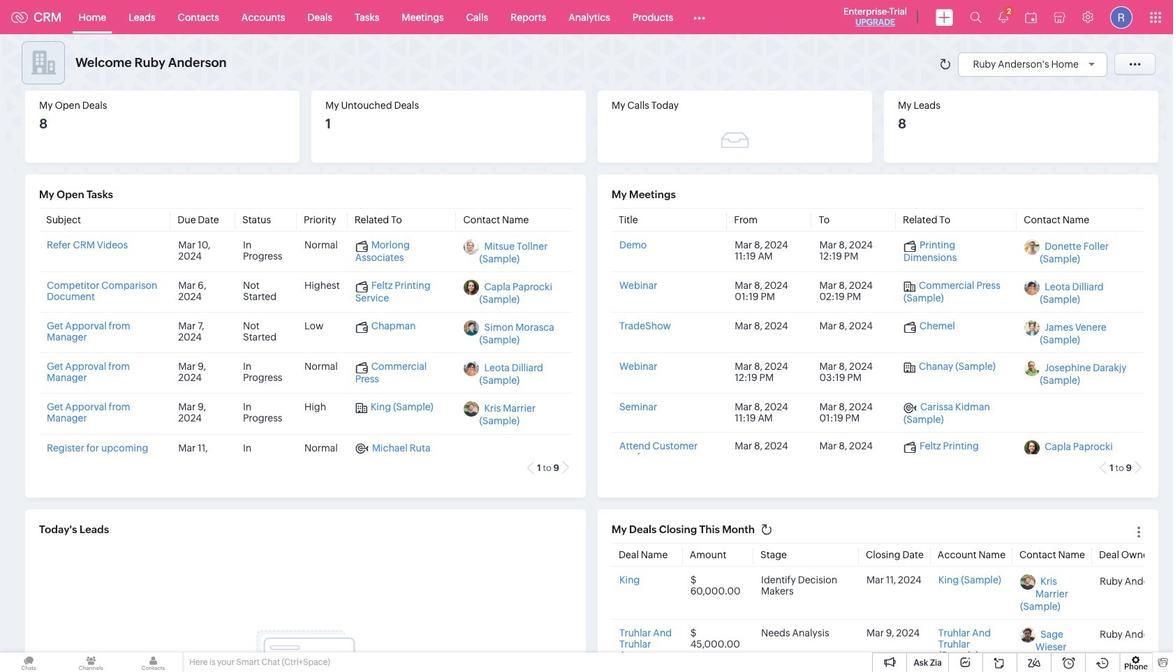 Task type: describe. For each thing, give the bounding box(es) containing it.
search element
[[962, 0, 991, 34]]

create menu image
[[936, 9, 954, 26]]

search image
[[970, 11, 982, 23]]

logo image
[[11, 12, 28, 23]]

profile element
[[1103, 0, 1142, 34]]

signals element
[[991, 0, 1017, 34]]



Task type: vqa. For each thing, say whether or not it's contained in the screenshot.
FIELD
no



Task type: locate. For each thing, give the bounding box(es) containing it.
contacts image
[[125, 653, 182, 673]]

Other Modules field
[[685, 6, 715, 28]]

channels image
[[62, 653, 120, 673]]

calendar image
[[1026, 12, 1038, 23]]

chats image
[[0, 653, 57, 673]]

profile image
[[1111, 6, 1133, 28]]

create menu element
[[928, 0, 962, 34]]



